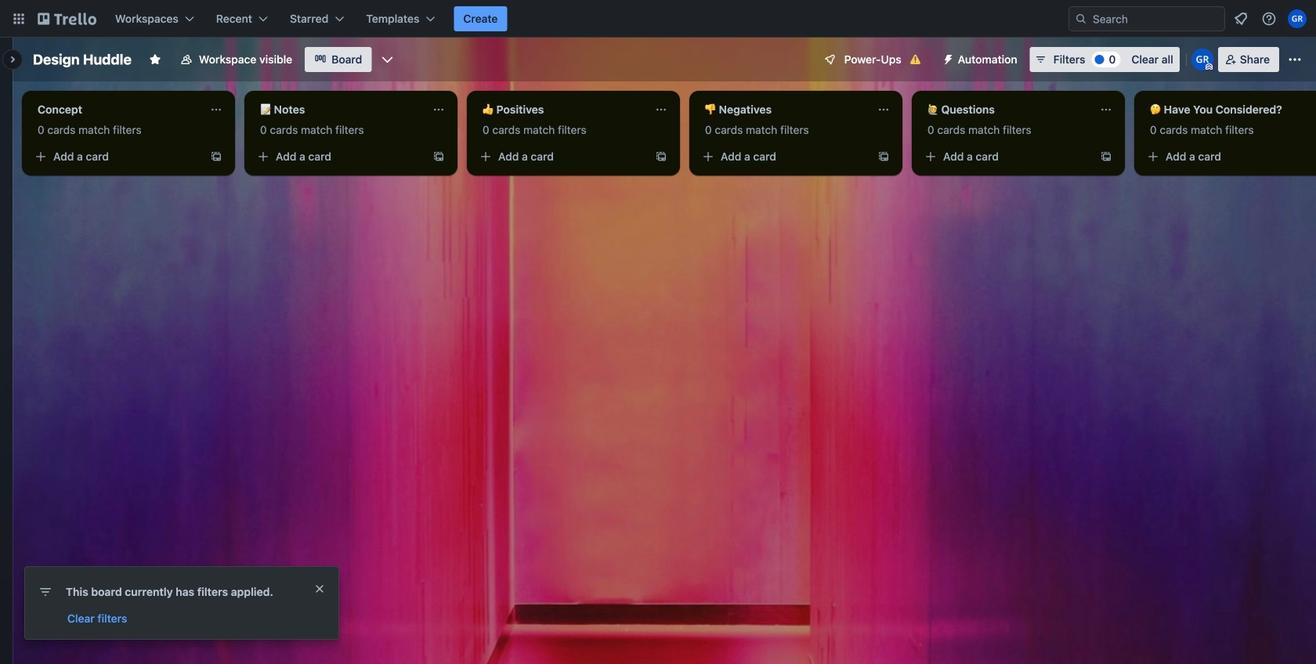 Task type: describe. For each thing, give the bounding box(es) containing it.
3 create from template… image from the left
[[877, 150, 890, 163]]

1 create from template… image from the left
[[210, 150, 222, 163]]

1 create from template… image from the left
[[432, 150, 445, 163]]

2 create from template… image from the left
[[1100, 150, 1112, 163]]

0 notifications image
[[1231, 9, 1250, 28]]

primary element
[[0, 0, 1316, 38]]

Board name text field
[[25, 47, 139, 72]]

this member is an admin of this board. image
[[1205, 63, 1213, 71]]

back to home image
[[38, 6, 96, 31]]

Search field
[[1069, 6, 1225, 31]]

star or unstar board image
[[149, 53, 161, 66]]



Task type: locate. For each thing, give the bounding box(es) containing it.
None text field
[[28, 97, 204, 122], [251, 97, 426, 122], [918, 97, 1094, 122], [1141, 97, 1316, 122], [28, 97, 204, 122], [251, 97, 426, 122], [918, 97, 1094, 122], [1141, 97, 1316, 122]]

alert
[[25, 567, 338, 639]]

search image
[[1075, 13, 1087, 25]]

1 horizontal spatial create from template… image
[[655, 150, 667, 163]]

1 vertical spatial greg robinson (gregrobinson96) image
[[1191, 49, 1213, 71]]

open information menu image
[[1261, 11, 1277, 27]]

0 horizontal spatial create from template… image
[[432, 150, 445, 163]]

None text field
[[473, 97, 649, 122], [696, 97, 871, 122], [473, 97, 649, 122], [696, 97, 871, 122]]

greg robinson (gregrobinson96) image
[[1288, 9, 1307, 28], [1191, 49, 1213, 71]]

1 horizontal spatial create from template… image
[[1100, 150, 1112, 163]]

create from template… image
[[210, 150, 222, 163], [1100, 150, 1112, 163]]

2 horizontal spatial create from template… image
[[877, 150, 890, 163]]

greg robinson (gregrobinson96) image down search "field"
[[1191, 49, 1213, 71]]

create from template… image
[[432, 150, 445, 163], [655, 150, 667, 163], [877, 150, 890, 163]]

greg robinson (gregrobinson96) image right open information menu 'image'
[[1288, 9, 1307, 28]]

0 horizontal spatial create from template… image
[[210, 150, 222, 163]]

2 create from template… image from the left
[[655, 150, 667, 163]]

dismiss flag image
[[313, 583, 326, 595]]

0 vertical spatial greg robinson (gregrobinson96) image
[[1288, 9, 1307, 28]]

1 horizontal spatial greg robinson (gregrobinson96) image
[[1288, 9, 1307, 28]]

show menu image
[[1287, 52, 1303, 67]]

customize views image
[[379, 52, 395, 67]]

sm image
[[936, 47, 958, 69]]

0 horizontal spatial greg robinson (gregrobinson96) image
[[1191, 49, 1213, 71]]



Task type: vqa. For each thing, say whether or not it's contained in the screenshot.
Click to unstar Marketing Overview. It will be removed from your starred list. IMAGE
no



